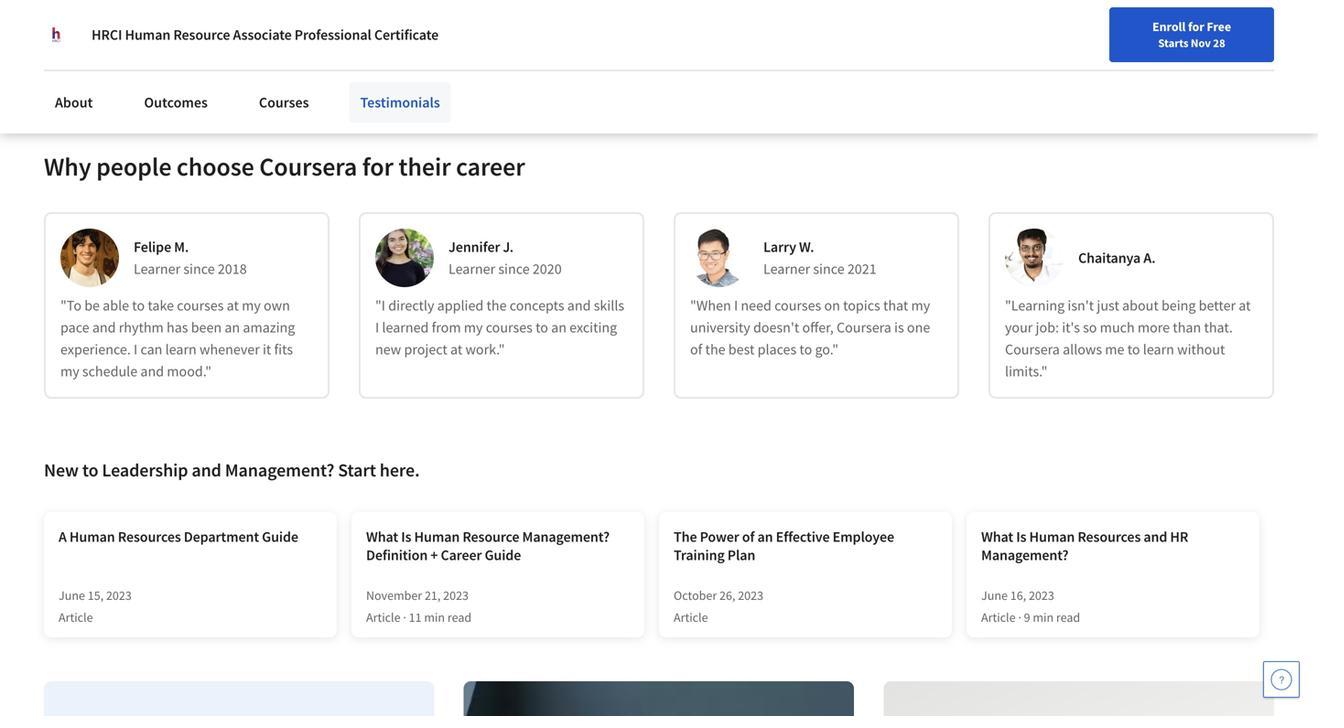 Task type: vqa. For each thing, say whether or not it's contained in the screenshot.
· associated with Management?
yes



Task type: describe. For each thing, give the bounding box(es) containing it.
their
[[399, 151, 451, 183]]

work."
[[466, 341, 505, 359]]

november
[[366, 588, 422, 604]]

· for +
[[403, 610, 406, 626]]

june for a human resources department guide
[[59, 588, 85, 604]]

your
[[1005, 319, 1033, 337]]

article for what is human resource management? definition + career guide
[[366, 610, 401, 626]]

just
[[1097, 297, 1120, 315]]

i inside '"i directly applied the concepts and skills i learned from my courses to an exciting new project at work."'
[[375, 319, 379, 337]]

28
[[1213, 36, 1226, 50]]

of inside the power of an effective employee training plan
[[742, 528, 755, 547]]

2023 for resources
[[1029, 588, 1055, 604]]

· for management?
[[1018, 610, 1022, 626]]

department
[[184, 528, 259, 547]]

choose
[[177, 151, 254, 183]]

new to leadership and management? start here.
[[44, 459, 420, 482]]

outcomes
[[144, 93, 208, 112]]

jennifer
[[449, 238, 500, 256]]

11
[[409, 610, 422, 626]]

why
[[44, 151, 91, 183]]

to inside "when i need courses on topics that my university doesn't offer, coursera is one of the best places to go."
[[800, 341, 812, 359]]

it's
[[1062, 319, 1080, 337]]

outcomes link
[[133, 82, 219, 123]]

job:
[[1036, 319, 1059, 337]]

allows
[[1063, 341, 1102, 359]]

being
[[1162, 297, 1196, 315]]

schedule
[[82, 363, 138, 381]]

+
[[431, 547, 438, 565]]

risk
[[207, 22, 240, 45]]

courses inside '"i directly applied the concepts and skills i learned from my courses to an exciting new project at work."'
[[486, 319, 533, 337]]

i inside "when i need courses on topics that my university doesn't offer, coursera is one of the best places to go."
[[734, 297, 738, 315]]

plan
[[728, 547, 756, 565]]

"to be able to take courses at my own pace and rhythm has been an amazing experience. i can learn whenever it fits my schedule and mood."
[[60, 297, 295, 381]]

certificate
[[374, 26, 439, 44]]

a human resources department guide
[[59, 528, 298, 547]]

2023 for resource
[[443, 588, 469, 604]]

compliance and risk management
[[78, 22, 345, 45]]

associate
[[233, 26, 292, 44]]

effective
[[776, 528, 830, 547]]

16,
[[1011, 588, 1027, 604]]

2023 for an
[[738, 588, 764, 604]]

2023 for department
[[106, 588, 132, 604]]

courses
[[259, 93, 309, 112]]

on
[[824, 297, 840, 315]]

topics
[[843, 297, 881, 315]]

and inside what is human resources and hr management?
[[1144, 528, 1168, 547]]

article for the power of an effective employee training plan
[[674, 610, 708, 626]]

october
[[674, 588, 717, 604]]

coursera inside "learning isn't just about being better at your job: it's so much more than that. coursera allows me to learn without limits."
[[1005, 341, 1060, 359]]

the power of an effective employee training plan
[[674, 528, 895, 565]]

of inside "when i need courses on topics that my university doesn't offer, coursera is one of the best places to go."
[[690, 341, 703, 359]]

a.
[[1144, 249, 1156, 267]]

concepts
[[510, 297, 565, 315]]

been
[[191, 319, 222, 337]]

better
[[1199, 297, 1236, 315]]

1 vertical spatial for
[[362, 151, 394, 183]]

courses inside "when i need courses on topics that my university doesn't offer, coursera is one of the best places to go."
[[775, 297, 822, 315]]

new
[[44, 459, 79, 482]]

0 horizontal spatial guide
[[262, 528, 298, 547]]

start
[[338, 459, 376, 482]]

power
[[700, 528, 740, 547]]

why people choose coursera for their career
[[44, 151, 525, 183]]

min for +
[[424, 610, 445, 626]]

here.
[[380, 459, 420, 482]]

whenever
[[200, 341, 260, 359]]

at for courses
[[227, 297, 239, 315]]

career
[[441, 547, 482, 565]]

min for management?
[[1033, 610, 1054, 626]]

isn't
[[1068, 297, 1094, 315]]

nov
[[1191, 36, 1211, 50]]

an inside '"i directly applied the concepts and skills i learned from my courses to an exciting new project at work."'
[[551, 319, 567, 337]]

directly
[[388, 297, 434, 315]]

0 vertical spatial resource
[[173, 26, 230, 44]]

an inside "to be able to take courses at my own pace and rhythm has been an amazing experience. i can learn whenever it fits my schedule and mood."
[[225, 319, 240, 337]]

offer,
[[803, 319, 834, 337]]

october 26, 2023 article
[[674, 588, 764, 626]]

hr
[[1170, 528, 1189, 547]]

one
[[907, 319, 930, 337]]

learner for jennifer
[[449, 260, 495, 278]]

what is human resources and hr management?
[[982, 528, 1189, 565]]

much
[[1100, 319, 1135, 337]]

larry
[[764, 238, 796, 256]]

doesn't
[[753, 319, 800, 337]]

courses link
[[248, 82, 320, 123]]

definition
[[366, 547, 428, 565]]

limits."
[[1005, 363, 1048, 381]]

15,
[[88, 588, 104, 604]]

be
[[84, 297, 100, 315]]

what is human resource management? definition + career guide
[[366, 528, 610, 565]]

places
[[758, 341, 797, 359]]

and right leadership
[[192, 459, 221, 482]]

my down experience.
[[60, 363, 79, 381]]

fits
[[274, 341, 293, 359]]

j.
[[503, 238, 514, 256]]

"when
[[690, 297, 731, 315]]

human right a
[[70, 528, 115, 547]]

what for what is human resource management? definition + career guide
[[366, 528, 398, 547]]

to inside '"i directly applied the concepts and skills i learned from my courses to an exciting new project at work."'
[[536, 319, 548, 337]]

to inside "to be able to take courses at my own pace and rhythm has been an amazing experience. i can learn whenever it fits my schedule and mood."
[[132, 297, 145, 315]]

university
[[690, 319, 751, 337]]

enroll for free starts nov 28
[[1153, 18, 1231, 50]]

free
[[1207, 18, 1231, 35]]

chaitanya a.
[[1079, 249, 1156, 267]]

project
[[404, 341, 448, 359]]

management? for and
[[225, 459, 334, 482]]

what for what is human resources and hr management?
[[982, 528, 1014, 547]]

the inside "when i need courses on topics that my university doesn't offer, coursera is one of the best places to go."
[[706, 341, 726, 359]]

rhythm
[[119, 319, 164, 337]]

coursera image
[[22, 15, 138, 44]]



Task type: locate. For each thing, give the bounding box(es) containing it.
0 horizontal spatial an
[[225, 319, 240, 337]]

0 horizontal spatial at
[[227, 297, 239, 315]]

2 2023 from the left
[[443, 588, 469, 604]]

0 vertical spatial i
[[734, 297, 738, 315]]

and left risk
[[174, 22, 203, 45]]

of right power
[[742, 528, 755, 547]]

since down the j.
[[498, 260, 530, 278]]

1 2023 from the left
[[106, 588, 132, 604]]

2023 inside "june 15, 2023 article"
[[106, 588, 132, 604]]

learner down felipe
[[134, 260, 181, 278]]

1 horizontal spatial learner
[[449, 260, 495, 278]]

3 since from the left
[[813, 260, 845, 278]]

0 vertical spatial for
[[1188, 18, 1205, 35]]

the
[[487, 297, 507, 315], [706, 341, 726, 359]]

0 horizontal spatial courses
[[177, 297, 224, 315]]

4 article from the left
[[982, 610, 1016, 626]]

human inside what is human resources and hr management?
[[1030, 528, 1075, 547]]

min right 11
[[424, 610, 445, 626]]

learner for felipe
[[134, 260, 181, 278]]

is
[[401, 528, 411, 547], [1017, 528, 1027, 547]]

since for j.
[[498, 260, 530, 278]]

0 horizontal spatial since
[[183, 260, 215, 278]]

1 vertical spatial the
[[706, 341, 726, 359]]

1 horizontal spatial since
[[498, 260, 530, 278]]

for left their
[[362, 151, 394, 183]]

human
[[125, 26, 171, 44], [70, 528, 115, 547], [414, 528, 460, 547], [1030, 528, 1075, 547]]

2 horizontal spatial courses
[[775, 297, 822, 315]]

since
[[183, 260, 215, 278], [498, 260, 530, 278], [813, 260, 845, 278]]

1 vertical spatial resource
[[463, 528, 520, 547]]

is left + on the left bottom of the page
[[401, 528, 411, 547]]

an
[[225, 319, 240, 337], [551, 319, 567, 337], [758, 528, 773, 547]]

1 min from the left
[[424, 610, 445, 626]]

3 learner from the left
[[764, 260, 810, 278]]

at inside "to be able to take courses at my own pace and rhythm has been an amazing experience. i can learn whenever it fits my schedule and mood."
[[227, 297, 239, 315]]

felipe
[[134, 238, 171, 256]]

article for a human resources department guide
[[59, 610, 93, 626]]

management? inside what is human resource management? definition + career guide
[[522, 528, 610, 547]]

compliance and risk management link
[[78, 22, 345, 45]]

article inside october 26, 2023 article
[[674, 610, 708, 626]]

0 horizontal spatial read
[[448, 610, 472, 626]]

human right the hrci at top left
[[125, 26, 171, 44]]

to right new
[[82, 459, 98, 482]]

coursera inside "when i need courses on topics that my university doesn't offer, coursera is one of the best places to go."
[[837, 319, 892, 337]]

2 vertical spatial coursera
[[1005, 341, 1060, 359]]

my inside "when i need courses on topics that my university doesn't offer, coursera is one of the best places to go."
[[911, 297, 930, 315]]

guide right career
[[485, 547, 521, 565]]

learner inside jennifer j. learner since 2020
[[449, 260, 495, 278]]

hrci
[[92, 26, 122, 44]]

1 vertical spatial i
[[375, 319, 379, 337]]

about
[[1123, 297, 1159, 315]]

w.
[[799, 238, 814, 256]]

0 horizontal spatial learner
[[134, 260, 181, 278]]

"learning isn't just about being better at your job: it's so much more than that. coursera allows me to learn without limits."
[[1005, 297, 1251, 381]]

2023 right 21, on the left bottom
[[443, 588, 469, 604]]

the right applied
[[487, 297, 507, 315]]

my left own
[[242, 297, 261, 315]]

testimonials
[[360, 93, 440, 112]]

· inside "november 21, 2023 article · 11 min read"
[[403, 610, 406, 626]]

1 horizontal spatial for
[[1188, 18, 1205, 35]]

2021
[[848, 260, 877, 278]]

june left 16,
[[982, 588, 1008, 604]]

1 horizontal spatial an
[[551, 319, 567, 337]]

courses up work."
[[486, 319, 533, 337]]

i left 'can'
[[134, 341, 138, 359]]

1 horizontal spatial the
[[706, 341, 726, 359]]

an down concepts
[[551, 319, 567, 337]]

2 horizontal spatial an
[[758, 528, 773, 547]]

0 horizontal spatial i
[[134, 341, 138, 359]]

to inside "learning isn't just about being better at your job: it's so much more than that. coursera allows me to learn without limits."
[[1128, 341, 1140, 359]]

hrci image
[[44, 22, 70, 48]]

menu item
[[987, 18, 1104, 78]]

26,
[[720, 588, 736, 604]]

2 horizontal spatial i
[[734, 297, 738, 315]]

1 vertical spatial of
[[742, 528, 755, 547]]

2 horizontal spatial at
[[1239, 297, 1251, 315]]

1 article from the left
[[59, 610, 93, 626]]

to down concepts
[[536, 319, 548, 337]]

None search field
[[261, 11, 563, 48]]

read
[[448, 610, 472, 626], [1057, 610, 1081, 626]]

2 vertical spatial i
[[134, 341, 138, 359]]

2023 inside june 16, 2023 article · 9 min read
[[1029, 588, 1055, 604]]

is
[[895, 319, 904, 337]]

mood."
[[167, 363, 212, 381]]

2 learn from the left
[[1143, 341, 1175, 359]]

article for what is human resources and hr management?
[[982, 610, 1016, 626]]

at for better
[[1239, 297, 1251, 315]]

learn inside "to be able to take courses at my own pace and rhythm has been an amazing experience. i can learn whenever it fits my schedule and mood."
[[165, 341, 197, 359]]

is inside what is human resources and hr management?
[[1017, 528, 1027, 547]]

read for management?
[[1057, 610, 1081, 626]]

to right me
[[1128, 341, 1140, 359]]

read for +
[[448, 610, 472, 626]]

since down m.
[[183, 260, 215, 278]]

1 resources from the left
[[118, 528, 181, 547]]

2 learner from the left
[[449, 260, 495, 278]]

has
[[167, 319, 188, 337]]

learner down jennifer
[[449, 260, 495, 278]]

resource left associate
[[173, 26, 230, 44]]

article inside june 16, 2023 article · 9 min read
[[982, 610, 1016, 626]]

and up experience.
[[92, 319, 116, 337]]

0 horizontal spatial min
[[424, 610, 445, 626]]

1 what from the left
[[366, 528, 398, 547]]

2 since from the left
[[498, 260, 530, 278]]

is inside what is human resource management? definition + career guide
[[401, 528, 411, 547]]

1 horizontal spatial resources
[[1078, 528, 1141, 547]]

new
[[375, 341, 401, 359]]

guide
[[262, 528, 298, 547], [485, 547, 521, 565]]

applied
[[437, 297, 484, 315]]

to up rhythm
[[132, 297, 145, 315]]

learned
[[382, 319, 429, 337]]

0 vertical spatial the
[[487, 297, 507, 315]]

read inside june 16, 2023 article · 9 min read
[[1057, 610, 1081, 626]]

i down "i
[[375, 319, 379, 337]]

what inside what is human resources and hr management?
[[982, 528, 1014, 547]]

june for what is human resources and hr management?
[[982, 588, 1008, 604]]

0 horizontal spatial ·
[[403, 610, 406, 626]]

1 horizontal spatial min
[[1033, 610, 1054, 626]]

and up exciting
[[567, 297, 591, 315]]

1 june from the left
[[59, 588, 85, 604]]

june inside june 16, 2023 article · 9 min read
[[982, 588, 1008, 604]]

management? for resource
[[522, 528, 610, 547]]

learner inside larry w. learner since 2021
[[764, 260, 810, 278]]

skills
[[594, 297, 625, 315]]

4 2023 from the left
[[1029, 588, 1055, 604]]

resources inside what is human resources and hr management?
[[1078, 528, 1141, 547]]

experience.
[[60, 341, 131, 359]]

enroll
[[1153, 18, 1186, 35]]

is for management?
[[1017, 528, 1027, 547]]

resources left the hr
[[1078, 528, 1141, 547]]

1 horizontal spatial management?
[[522, 528, 610, 547]]

courses up "offer,"
[[775, 297, 822, 315]]

2 article from the left
[[366, 610, 401, 626]]

guide right department
[[262, 528, 298, 547]]

my up work."
[[464, 319, 483, 337]]

0 horizontal spatial resources
[[118, 528, 181, 547]]

1 learn from the left
[[165, 341, 197, 359]]

2023 inside october 26, 2023 article
[[738, 588, 764, 604]]

resource right + on the left bottom of the page
[[463, 528, 520, 547]]

resource
[[173, 26, 230, 44], [463, 528, 520, 547]]

courses inside "to be able to take courses at my own pace and rhythm has been an amazing experience. i can learn whenever it fits my schedule and mood."
[[177, 297, 224, 315]]

1 is from the left
[[401, 528, 411, 547]]

0 horizontal spatial resource
[[173, 26, 230, 44]]

june 15, 2023 article
[[59, 588, 132, 626]]

1 · from the left
[[403, 610, 406, 626]]

coursera
[[259, 151, 357, 183], [837, 319, 892, 337], [1005, 341, 1060, 359]]

human inside what is human resource management? definition + career guide
[[414, 528, 460, 547]]

june 16, 2023 article · 9 min read
[[982, 588, 1081, 626]]

1 horizontal spatial courses
[[486, 319, 533, 337]]

since inside felipe m. learner since 2018
[[183, 260, 215, 278]]

1 horizontal spatial june
[[982, 588, 1008, 604]]

my up "one"
[[911, 297, 930, 315]]

2 horizontal spatial coursera
[[1005, 341, 1060, 359]]

article inside "june 15, 2023 article"
[[59, 610, 93, 626]]

1 horizontal spatial i
[[375, 319, 379, 337]]

since for m.
[[183, 260, 215, 278]]

2023 right '26,'
[[738, 588, 764, 604]]

for
[[1188, 18, 1205, 35], [362, 151, 394, 183]]

learner for larry
[[764, 260, 810, 278]]

learn inside "learning isn't just about being better at your job: it's so much more than that. coursera allows me to learn without limits."
[[1143, 341, 1175, 359]]

me
[[1105, 341, 1125, 359]]

felipe m. learner since 2018
[[134, 238, 247, 278]]

of down university
[[690, 341, 703, 359]]

2023 right 15,
[[106, 588, 132, 604]]

guide inside what is human resource management? definition + career guide
[[485, 547, 521, 565]]

to left go."
[[800, 341, 812, 359]]

2 horizontal spatial since
[[813, 260, 845, 278]]

2 min from the left
[[1033, 610, 1054, 626]]

an inside the power of an effective employee training plan
[[758, 528, 773, 547]]

learn down has
[[165, 341, 197, 359]]

0 horizontal spatial learn
[[165, 341, 197, 359]]

since inside jennifer j. learner since 2020
[[498, 260, 530, 278]]

own
[[264, 297, 290, 315]]

june inside "june 15, 2023 article"
[[59, 588, 85, 604]]

exciting
[[570, 319, 617, 337]]

of
[[690, 341, 703, 359], [742, 528, 755, 547]]

2 what from the left
[[982, 528, 1014, 547]]

help center image
[[1271, 669, 1293, 691]]

take
[[148, 297, 174, 315]]

human up 21, on the left bottom
[[414, 528, 460, 547]]

best
[[729, 341, 755, 359]]

2 is from the left
[[1017, 528, 1027, 547]]

and inside '"i directly applied the concepts and skills i learned from my courses to an exciting new project at work."'
[[567, 297, 591, 315]]

courses up been
[[177, 297, 224, 315]]

pace
[[60, 319, 89, 337]]

min inside june 16, 2023 article · 9 min read
[[1033, 610, 1054, 626]]

resources down leadership
[[118, 528, 181, 547]]

article
[[59, 610, 93, 626], [366, 610, 401, 626], [674, 610, 708, 626], [982, 610, 1016, 626]]

1 since from the left
[[183, 260, 215, 278]]

learn for more
[[1143, 341, 1175, 359]]

at down from
[[451, 341, 463, 359]]

2 june from the left
[[982, 588, 1008, 604]]

for inside the enroll for free starts nov 28
[[1188, 18, 1205, 35]]

0 horizontal spatial for
[[362, 151, 394, 183]]

coursera down 'topics'
[[837, 319, 892, 337]]

1 horizontal spatial read
[[1057, 610, 1081, 626]]

june
[[59, 588, 85, 604], [982, 588, 1008, 604]]

since inside larry w. learner since 2021
[[813, 260, 845, 278]]

and down 'can'
[[140, 363, 164, 381]]

from
[[432, 319, 461, 337]]

learner down larry at the right top
[[764, 260, 810, 278]]

read right 11
[[448, 610, 472, 626]]

is up 16,
[[1017, 528, 1027, 547]]

2 horizontal spatial management?
[[982, 547, 1069, 565]]

0 horizontal spatial management?
[[225, 459, 334, 482]]

2 resources from the left
[[1078, 528, 1141, 547]]

read inside "november 21, 2023 article · 11 min read"
[[448, 610, 472, 626]]

that.
[[1204, 319, 1233, 337]]

learn down the more
[[1143, 341, 1175, 359]]

learn for has
[[165, 341, 197, 359]]

what left + on the left bottom of the page
[[366, 528, 398, 547]]

for up nov at the top of page
[[1188, 18, 1205, 35]]

0 vertical spatial of
[[690, 341, 703, 359]]

that
[[884, 297, 909, 315]]

"to
[[60, 297, 81, 315]]

article down november
[[366, 610, 401, 626]]

coursera down courses
[[259, 151, 357, 183]]

is for +
[[401, 528, 411, 547]]

read right 9
[[1057, 610, 1081, 626]]

1 vertical spatial coursera
[[837, 319, 892, 337]]

testimonials link
[[349, 82, 451, 123]]

the inside '"i directly applied the concepts and skills i learned from my courses to an exciting new project at work."'
[[487, 297, 507, 315]]

21,
[[425, 588, 441, 604]]

at
[[227, 297, 239, 315], [1239, 297, 1251, 315], [451, 341, 463, 359]]

· left 11
[[403, 610, 406, 626]]

june left 15,
[[59, 588, 85, 604]]

0 horizontal spatial is
[[401, 528, 411, 547]]

more
[[1138, 319, 1170, 337]]

2 horizontal spatial learner
[[764, 260, 810, 278]]

the
[[674, 528, 697, 547]]

article down 15,
[[59, 610, 93, 626]]

1 horizontal spatial guide
[[485, 547, 521, 565]]

since down w.
[[813, 260, 845, 278]]

amazing
[[243, 319, 295, 337]]

so
[[1083, 319, 1097, 337]]

1 horizontal spatial ·
[[1018, 610, 1022, 626]]

can
[[140, 341, 162, 359]]

· inside june 16, 2023 article · 9 min read
[[1018, 610, 1022, 626]]

go."
[[815, 341, 839, 359]]

coursera up limits."
[[1005, 341, 1060, 359]]

min inside "november 21, 2023 article · 11 min read"
[[424, 610, 445, 626]]

than
[[1173, 319, 1201, 337]]

"when i need courses on topics that my university doesn't offer, coursera is one of the best places to go."
[[690, 297, 930, 359]]

article inside "november 21, 2023 article · 11 min read"
[[366, 610, 401, 626]]

november 21, 2023 article · 11 min read
[[366, 588, 472, 626]]

1 horizontal spatial learn
[[1143, 341, 1175, 359]]

· left 9
[[1018, 610, 1022, 626]]

i inside "to be able to take courses at my own pace and rhythm has been an amazing experience. i can learn whenever it fits my schedule and mood."
[[134, 341, 138, 359]]

management?
[[225, 459, 334, 482], [522, 528, 610, 547], [982, 547, 1069, 565]]

at right better
[[1239, 297, 1251, 315]]

compliance
[[78, 22, 170, 45]]

"i directly applied the concepts and skills i learned from my courses to an exciting new project at work."
[[375, 297, 625, 359]]

what inside what is human resource management? definition + career guide
[[366, 528, 398, 547]]

article left 9
[[982, 610, 1016, 626]]

larry w. learner since 2021
[[764, 238, 877, 278]]

3 article from the left
[[674, 610, 708, 626]]

1 horizontal spatial what
[[982, 528, 1014, 547]]

and
[[174, 22, 203, 45], [567, 297, 591, 315], [92, 319, 116, 337], [140, 363, 164, 381], [192, 459, 221, 482], [1144, 528, 1168, 547]]

learner inside felipe m. learner since 2018
[[134, 260, 181, 278]]

0 horizontal spatial what
[[366, 528, 398, 547]]

3 2023 from the left
[[738, 588, 764, 604]]

1 horizontal spatial resource
[[463, 528, 520, 547]]

article down october
[[674, 610, 708, 626]]

at down '2018'
[[227, 297, 239, 315]]

courses
[[177, 297, 224, 315], [775, 297, 822, 315], [486, 319, 533, 337]]

m.
[[174, 238, 189, 256]]

human up june 16, 2023 article · 9 min read
[[1030, 528, 1075, 547]]

what up 16,
[[982, 528, 1014, 547]]

about link
[[44, 82, 104, 123]]

2023 inside "november 21, 2023 article · 11 min read"
[[443, 588, 469, 604]]

i left need
[[734, 297, 738, 315]]

1 horizontal spatial of
[[742, 528, 755, 547]]

management
[[243, 22, 345, 45]]

at inside "learning isn't just about being better at your job: it's so much more than that. coursera allows me to learn without limits."
[[1239, 297, 1251, 315]]

1 horizontal spatial coursera
[[837, 319, 892, 337]]

0 horizontal spatial of
[[690, 341, 703, 359]]

an right plan
[[758, 528, 773, 547]]

an up "whenever"
[[225, 319, 240, 337]]

management? inside what is human resources and hr management?
[[982, 547, 1069, 565]]

and left the hr
[[1144, 528, 1168, 547]]

0 horizontal spatial the
[[487, 297, 507, 315]]

9
[[1024, 610, 1031, 626]]

hrci human resource associate professional certificate
[[92, 26, 439, 44]]

without
[[1178, 341, 1225, 359]]

people
[[96, 151, 172, 183]]

0 horizontal spatial coursera
[[259, 151, 357, 183]]

my inside '"i directly applied the concepts and skills i learned from my courses to an exciting new project at work."'
[[464, 319, 483, 337]]

"i
[[375, 297, 385, 315]]

at inside '"i directly applied the concepts and skills i learned from my courses to an exciting new project at work."'
[[451, 341, 463, 359]]

0 vertical spatial coursera
[[259, 151, 357, 183]]

min right 9
[[1033, 610, 1054, 626]]

2 · from the left
[[1018, 610, 1022, 626]]

2023 right 16,
[[1029, 588, 1055, 604]]

1 read from the left
[[448, 610, 472, 626]]

resource inside what is human resource management? definition + career guide
[[463, 528, 520, 547]]

1 horizontal spatial at
[[451, 341, 463, 359]]

0 horizontal spatial june
[[59, 588, 85, 604]]

career
[[456, 151, 525, 183]]

1 horizontal spatial is
[[1017, 528, 1027, 547]]

it
[[263, 341, 271, 359]]

1 learner from the left
[[134, 260, 181, 278]]

since for w.
[[813, 260, 845, 278]]

2 read from the left
[[1057, 610, 1081, 626]]

the down university
[[706, 341, 726, 359]]



